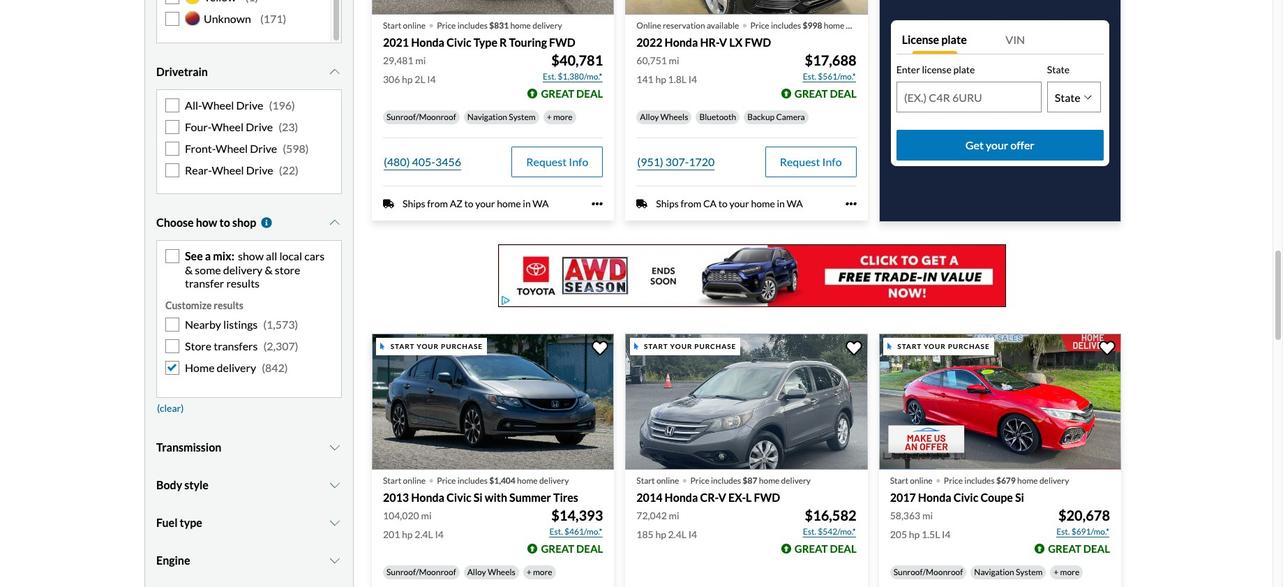 Task type: describe. For each thing, give the bounding box(es) containing it.
reservation
[[663, 20, 706, 31]]

to for ·
[[719, 198, 728, 210]]

$16,582 est. $542/mo.*
[[803, 507, 857, 537]]

navigation system for $20,678
[[975, 567, 1043, 578]]

· for $14,393
[[429, 467, 434, 492]]

hp for $14,393
[[402, 529, 413, 541]]

get
[[966, 138, 984, 152]]

request info for ·
[[780, 155, 842, 168]]

civic inside start online · price includes $831 home delivery 2021 honda civic type r touring fwd
[[447, 36, 472, 49]]

29,481
[[383, 55, 414, 67]]

engine
[[156, 553, 190, 567]]

delivery inside start online · price includes $831 home delivery 2021 honda civic type r touring fwd
[[533, 20, 562, 31]]

state
[[1048, 64, 1070, 76]]

online reservation available · price includes $998 home delivery 2022 honda hr-v lx fwd
[[637, 11, 876, 49]]

$1,380/mo.*
[[558, 71, 603, 82]]

includes for $14,393
[[458, 476, 488, 486]]

start online · price includes $87 home delivery 2014 honda cr-v ex-l fwd
[[637, 467, 811, 504]]

est. for $14,393
[[550, 527, 563, 537]]

truck image
[[383, 198, 394, 209]]

rear-
[[185, 164, 212, 177]]

four-wheel drive (23)
[[185, 120, 298, 133]]

customize
[[165, 299, 212, 311]]

coupe
[[981, 491, 1014, 504]]

civic for $14,393
[[447, 491, 472, 504]]

more for $40,781
[[554, 112, 573, 122]]

purchase for $20,678
[[949, 342, 990, 350]]

drive for rear-wheel drive
[[246, 164, 273, 177]]

delivery inside show all local cars & some delivery & store transfer results
[[223, 263, 263, 276]]

est. for $20,678
[[1057, 527, 1071, 537]]

to inside dropdown button
[[220, 216, 230, 229]]

0 horizontal spatial wheels
[[488, 567, 516, 578]]

2 & from the left
[[265, 263, 273, 276]]

1.5l
[[922, 529, 941, 541]]

mi for $14,393
[[421, 510, 432, 522]]

deal for $17,688
[[830, 87, 857, 100]]

est. for $16,582
[[803, 527, 817, 537]]

+ for $20,678
[[1054, 567, 1059, 578]]

how
[[196, 216, 217, 229]]

306
[[383, 73, 400, 85]]

fwd inside start online · price includes $87 home delivery 2014 honda cr-v ex-l fwd
[[754, 491, 781, 504]]

price for $14,393
[[437, 476, 456, 486]]

great deal for $17,688
[[795, 87, 857, 100]]

great for $20,678
[[1049, 543, 1082, 555]]

body style
[[156, 478, 209, 491]]

est. $461/mo.* button
[[549, 525, 603, 539]]

hp for $40,781
[[402, 73, 413, 85]]

60,751
[[637, 55, 667, 67]]

all-
[[185, 98, 202, 111]]

great deal for $40,781
[[541, 87, 603, 100]]

results inside show all local cars & some delivery & store transfer results
[[226, 276, 260, 290]]

four-
[[185, 120, 212, 133]]

(598)
[[283, 142, 309, 155]]

front-
[[185, 142, 216, 155]]

great for $17,688
[[795, 87, 828, 100]]

includes for $20,678
[[965, 476, 995, 486]]

sunroof/moonroof for $40,781
[[387, 112, 456, 122]]

rear-wheel drive (22)
[[185, 164, 299, 177]]

0 vertical spatial alloy
[[640, 112, 659, 122]]

navigation for $40,781
[[468, 112, 508, 122]]

start inside start online · price includes $87 home delivery 2014 honda cr-v ex-l fwd
[[637, 476, 655, 486]]

choose how to shop
[[156, 216, 256, 229]]

get your offer
[[966, 138, 1035, 152]]

request info button for price
[[512, 147, 603, 178]]

plate inside tab
[[942, 33, 967, 46]]

choose
[[156, 216, 194, 229]]

mix:
[[213, 250, 235, 263]]

$16,582
[[805, 507, 857, 524]]

backup camera
[[748, 112, 805, 122]]

great deal for $14,393
[[541, 543, 603, 555]]

a
[[205, 250, 211, 263]]

deal for $40,781
[[577, 87, 603, 100]]

wheel for all-
[[202, 98, 234, 111]]

home inside start online · price includes $679 home delivery 2017 honda civic coupe si
[[1018, 476, 1039, 486]]

navigation for $20,678
[[975, 567, 1015, 578]]

body
[[156, 478, 182, 491]]

0 horizontal spatial alloy wheels
[[468, 567, 516, 578]]

i4 for $16,582
[[689, 529, 698, 541]]

online for $14,393
[[403, 476, 426, 486]]

online for $16,582
[[657, 476, 680, 486]]

home inside online reservation available · price includes $998 home delivery 2022 honda hr-v lx fwd
[[824, 20, 845, 31]]

141
[[637, 73, 654, 85]]

to for price
[[465, 198, 474, 210]]

104,020
[[383, 510, 419, 522]]

customize results
[[165, 299, 244, 311]]

start online · price includes $1,404 home delivery 2013 honda civic si with summer tires
[[383, 467, 579, 504]]

more for $20,678
[[1061, 567, 1080, 578]]

price inside start online · price includes $831 home delivery 2021 honda civic type r touring fwd
[[437, 20, 456, 31]]

(196)
[[269, 98, 295, 111]]

cr-
[[701, 491, 719, 504]]

l
[[746, 491, 752, 504]]

local
[[280, 250, 302, 263]]

$679
[[997, 476, 1016, 486]]

0 vertical spatial alloy wheels
[[640, 112, 689, 122]]

your inside button
[[986, 138, 1009, 152]]

transfers
[[214, 339, 258, 353]]

price for $16,582
[[691, 476, 710, 486]]

· inside online reservation available · price includes $998 home delivery 2022 honda hr-v lx fwd
[[742, 11, 748, 36]]

· for $16,582
[[682, 467, 688, 492]]

chevron down image for (196)
[[328, 66, 342, 77]]

fwd for $17,688
[[745, 36, 772, 49]]

great deal for $20,678
[[1049, 543, 1111, 555]]

v inside online reservation available · price includes $998 home delivery 2022 honda hr-v lx fwd
[[720, 36, 728, 49]]

chevron down image for show all local cars & some delivery & store transfer results
[[328, 217, 342, 229]]

201
[[383, 529, 400, 541]]

mi for $17,688
[[669, 55, 680, 67]]

(clear)
[[157, 402, 184, 414]]

backup
[[748, 112, 775, 122]]

transfer
[[185, 276, 224, 290]]

in for price
[[523, 198, 531, 210]]

est. $1,380/mo.* button
[[542, 70, 603, 84]]

ex-
[[729, 491, 746, 504]]

(23)
[[279, 120, 298, 133]]

body style button
[[156, 467, 342, 502]]

start your purchase for $14,393
[[391, 342, 483, 350]]

chevron down image for style
[[328, 479, 342, 490]]

start online · price includes $831 home delivery 2021 honda civic type r touring fwd
[[383, 11, 576, 49]]

i4 for $40,781
[[427, 73, 436, 85]]

store
[[185, 339, 212, 353]]

29,481 mi 306 hp 2l i4
[[383, 55, 436, 85]]

vin
[[1006, 33, 1026, 46]]

0 vertical spatial wheels
[[661, 112, 689, 122]]

(480) 405-3456
[[384, 155, 462, 168]]

mi for $20,678
[[923, 510, 933, 522]]

civic for $20,678
[[954, 491, 979, 504]]

ellipsis h image
[[846, 198, 857, 210]]

get your offer button
[[897, 130, 1104, 161]]

home right ca
[[751, 198, 776, 210]]

i4 for $17,688
[[689, 73, 698, 85]]

delivery inside start online · price includes $679 home delivery 2017 honda civic coupe si
[[1040, 476, 1070, 486]]

system for $20,678
[[1016, 567, 1043, 578]]

v inside start online · price includes $87 home delivery 2014 honda cr-v ex-l fwd
[[719, 491, 727, 504]]

deal for $20,678
[[1084, 543, 1111, 555]]

great for $14,393
[[541, 543, 575, 555]]

· inside start online · price includes $831 home delivery 2021 honda civic type r touring fwd
[[429, 11, 434, 36]]

est. for $40,781
[[543, 71, 557, 82]]

drive for front-wheel drive
[[250, 142, 277, 155]]

available
[[707, 20, 740, 31]]

2l
[[415, 73, 426, 85]]

price inside online reservation available · price includes $998 home delivery 2022 honda hr-v lx fwd
[[751, 20, 770, 31]]

summer
[[510, 491, 551, 504]]

$14,393 est. $461/mo.*
[[550, 507, 603, 537]]

purchase for $16,582
[[695, 342, 737, 350]]

includes for $16,582
[[711, 476, 742, 486]]

185
[[637, 529, 654, 541]]

great for $16,582
[[795, 543, 828, 555]]

drivetrain
[[156, 65, 208, 78]]

307-
[[666, 155, 689, 168]]

$20,678 est. $691/mo.*
[[1057, 507, 1111, 537]]

2021
[[383, 36, 409, 49]]

info circle image
[[260, 217, 274, 229]]

cars
[[305, 250, 325, 263]]

request info for price
[[527, 155, 589, 168]]

(842)
[[262, 361, 288, 374]]

delivery down transfers
[[217, 361, 256, 374]]

vin tab
[[1001, 26, 1104, 54]]

tab list containing license plate
[[897, 26, 1104, 54]]

chevron down image for type
[[328, 517, 342, 528]]

chevron down image inside engine dropdown button
[[328, 555, 342, 566]]

2017
[[891, 491, 917, 504]]

home inside start online · price includes $1,404 home delivery 2013 honda civic si with summer tires
[[517, 476, 538, 486]]

hr-
[[701, 36, 720, 49]]

store transfers (2,307)
[[185, 339, 299, 353]]

ellipsis h image
[[592, 198, 603, 210]]

great for $40,781
[[541, 87, 575, 100]]

$691/mo.*
[[1072, 527, 1110, 537]]

transmission button
[[156, 430, 342, 465]]

delivery inside online reservation available · price includes $998 home delivery 2022 honda hr-v lx fwd
[[847, 20, 876, 31]]

mouse pointer image for $16,582
[[634, 343, 639, 350]]

gray 2021 honda civic type r touring fwd hatchback front-wheel drive 6-speed manual image
[[372, 0, 615, 15]]

honda for $14,393
[[411, 491, 445, 504]]

drive for four-wheel drive
[[246, 120, 273, 133]]

license plate tab
[[897, 26, 1001, 54]]



Task type: vqa. For each thing, say whether or not it's contained in the screenshot.


Task type: locate. For each thing, give the bounding box(es) containing it.
home inside start online · price includes $87 home delivery 2014 honda cr-v ex-l fwd
[[759, 476, 780, 486]]

request info button down the "camera"
[[766, 147, 857, 178]]

1 horizontal spatial info
[[823, 155, 842, 168]]

hp inside the 72,042 mi 185 hp 2.4l i4
[[656, 529, 667, 541]]

0 vertical spatial navigation system
[[468, 112, 536, 122]]

start your purchase for $16,582
[[644, 342, 737, 350]]

0 horizontal spatial in
[[523, 198, 531, 210]]

request info
[[527, 155, 589, 168], [780, 155, 842, 168]]

drive
[[236, 98, 264, 111], [246, 120, 273, 133], [250, 142, 277, 155], [246, 164, 273, 177]]

to right the how
[[220, 216, 230, 229]]

1 request from the left
[[527, 155, 567, 168]]

+ more down est. $461/mo.* button
[[527, 567, 553, 578]]

si inside start online · price includes $1,404 home delivery 2013 honda civic si with summer tires
[[474, 491, 483, 504]]

1 horizontal spatial system
[[1016, 567, 1043, 578]]

1 horizontal spatial start your purchase
[[644, 342, 737, 350]]

1 horizontal spatial in
[[777, 198, 785, 210]]

1 vertical spatial results
[[214, 299, 244, 311]]

show
[[238, 250, 264, 263]]

price left $679
[[945, 476, 963, 486]]

i4 right the "1.8l" at right top
[[689, 73, 698, 85]]

request for ·
[[780, 155, 821, 168]]

1 vertical spatial v
[[719, 491, 727, 504]]

est.
[[543, 71, 557, 82], [803, 71, 817, 82], [550, 527, 563, 537], [803, 527, 817, 537], [1057, 527, 1071, 537]]

+ more for $20,678
[[1054, 567, 1080, 578]]

3 start your purchase from the left
[[898, 342, 990, 350]]

great deal down est. $461/mo.* button
[[541, 543, 603, 555]]

1 horizontal spatial from
[[681, 198, 702, 210]]

2.4l for $14,393
[[415, 529, 433, 541]]

1 wa from the left
[[533, 198, 549, 210]]

$542/mo.*
[[818, 527, 856, 537]]

delivery inside start online · price includes $1,404 home delivery 2013 honda civic si with summer tires
[[540, 476, 569, 486]]

results
[[226, 276, 260, 290], [214, 299, 244, 311]]

start inside start online · price includes $831 home delivery 2021 honda civic type r touring fwd
[[383, 20, 402, 31]]

2 horizontal spatial purchase
[[949, 342, 990, 350]]

hp
[[402, 73, 413, 85], [656, 73, 667, 85], [402, 529, 413, 541], [656, 529, 667, 541], [909, 529, 920, 541]]

home up summer
[[517, 476, 538, 486]]

3 chevron down image from the top
[[328, 442, 342, 453]]

license
[[923, 64, 952, 76]]

& down all
[[265, 263, 273, 276]]

honda inside start online · price includes $1,404 home delivery 2013 honda civic si with summer tires
[[411, 491, 445, 504]]

to
[[465, 198, 474, 210], [719, 198, 728, 210], [220, 216, 230, 229]]

request info button for ·
[[766, 147, 857, 178]]

est. $561/mo.* button
[[803, 70, 857, 84]]

est. down $14,393 in the bottom left of the page
[[550, 527, 563, 537]]

honda for $20,678
[[919, 491, 952, 504]]

1 horizontal spatial 2.4l
[[669, 529, 687, 541]]

1 info from the left
[[569, 155, 589, 168]]

1 from from the left
[[427, 198, 448, 210]]

chevron down image inside 'transmission' 'dropdown button'
[[328, 442, 342, 453]]

0 vertical spatial chevron down image
[[328, 66, 342, 77]]

· right "2013"
[[429, 467, 434, 492]]

$461/mo.*
[[565, 527, 603, 537]]

1720
[[689, 155, 715, 168]]

60,751 mi 141 hp 1.8l i4
[[637, 55, 698, 85]]

1 horizontal spatial wa
[[787, 198, 803, 210]]

hp right 201
[[402, 529, 413, 541]]

1 ships from the left
[[403, 198, 426, 210]]

1 horizontal spatial to
[[465, 198, 474, 210]]

i4 inside 60,751 mi 141 hp 1.8l i4
[[689, 73, 698, 85]]

online
[[403, 20, 426, 31], [403, 476, 426, 486], [657, 476, 680, 486], [911, 476, 933, 486]]

2 horizontal spatial more
[[1061, 567, 1080, 578]]

(2,307)
[[264, 339, 299, 353]]

includes left $998
[[771, 20, 802, 31]]

online inside start online · price includes $1,404 home delivery 2013 honda civic si with summer tires
[[403, 476, 426, 486]]

2 wa from the left
[[787, 198, 803, 210]]

v left lx
[[720, 36, 728, 49]]

est. inside $14,393 est. $461/mo.*
[[550, 527, 563, 537]]

1 horizontal spatial navigation system
[[975, 567, 1043, 578]]

2.4l down '104,020'
[[415, 529, 433, 541]]

price down crystal black pearl 2022 honda hr-v lx fwd suv / crossover front-wheel drive automatic image
[[751, 20, 770, 31]]

wheel down front-wheel drive (598)
[[212, 164, 244, 177]]

sunroof/moonroof down 1.5l
[[894, 567, 964, 578]]

1 vertical spatial chevron down image
[[328, 217, 342, 229]]

1 vertical spatial wheels
[[488, 567, 516, 578]]

1 vertical spatial navigation
[[975, 567, 1015, 578]]

fwd inside start online · price includes $831 home delivery 2021 honda civic type r touring fwd
[[549, 36, 576, 49]]

ships right truck icon
[[656, 198, 679, 210]]

enter license plate
[[897, 64, 976, 76]]

2 purchase from the left
[[695, 342, 737, 350]]

0 vertical spatial system
[[509, 112, 536, 122]]

3 mouse pointer image from the left
[[888, 343, 892, 350]]

great deal down the est. $1,380/mo.* button
[[541, 87, 603, 100]]

0 horizontal spatial to
[[220, 216, 230, 229]]

&
[[185, 263, 193, 276], [265, 263, 273, 276]]

ships from ca to your home in wa
[[656, 198, 803, 210]]

mi inside 58,363 mi 205 hp 1.5l i4
[[923, 510, 933, 522]]

1 vertical spatial alloy wheels
[[468, 567, 516, 578]]

mi inside 104,020 mi 201 hp 2.4l i4
[[421, 510, 432, 522]]

si inside start online · price includes $679 home delivery 2017 honda civic coupe si
[[1016, 491, 1025, 504]]

includes
[[458, 20, 488, 31], [771, 20, 802, 31], [458, 476, 488, 486], [711, 476, 742, 486], [965, 476, 995, 486]]

price for $20,678
[[945, 476, 963, 486]]

3 chevron down image from the top
[[328, 555, 342, 566]]

type
[[180, 516, 202, 529]]

price up cr-
[[691, 476, 710, 486]]

si down $679
[[1016, 491, 1025, 504]]

touring
[[509, 36, 547, 49]]

405-
[[412, 155, 436, 168]]

deal for $14,393
[[577, 543, 603, 555]]

purchase
[[441, 342, 483, 350], [695, 342, 737, 350], [949, 342, 990, 350]]

2 mouse pointer image from the left
[[634, 343, 639, 350]]

0 horizontal spatial start your purchase
[[391, 342, 483, 350]]

2 vertical spatial chevron down image
[[328, 442, 342, 453]]

honda up 104,020 mi 201 hp 2.4l i4 on the bottom
[[411, 491, 445, 504]]

navigation system for $40,781
[[468, 112, 536, 122]]

+ for $14,393
[[527, 567, 532, 578]]

58,363 mi 205 hp 1.5l i4
[[891, 510, 951, 541]]

request info button
[[512, 147, 603, 178], [766, 147, 857, 178]]

hp inside 60,751 mi 141 hp 1.8l i4
[[656, 73, 667, 85]]

tab list
[[897, 26, 1104, 54]]

est. inside $40,781 est. $1,380/mo.*
[[543, 71, 557, 82]]

sunroof/moonroof down 104,020 mi 201 hp 2.4l i4 on the bottom
[[387, 567, 456, 578]]

mouse pointer image
[[381, 343, 385, 350], [634, 343, 639, 350], [888, 343, 892, 350]]

mi right the 72,042
[[669, 510, 680, 522]]

home
[[511, 20, 531, 31], [824, 20, 845, 31], [497, 198, 521, 210], [751, 198, 776, 210], [517, 476, 538, 486], [759, 476, 780, 486], [1018, 476, 1039, 486]]

home right $679
[[1018, 476, 1039, 486]]

drivetrain button
[[156, 54, 342, 89]]

hp inside 29,481 mi 306 hp 2l i4
[[402, 73, 413, 85]]

navigation
[[468, 112, 508, 122], [975, 567, 1015, 578]]

2 request info button from the left
[[766, 147, 857, 178]]

(951) 307-1720
[[638, 155, 715, 168]]

$561/mo.*
[[818, 71, 856, 82]]

ships from az to your home in wa
[[403, 198, 549, 210]]

info for price
[[569, 155, 589, 168]]

includes up coupe
[[965, 476, 995, 486]]

0 horizontal spatial +
[[527, 567, 532, 578]]

chevron down image
[[328, 66, 342, 77], [328, 217, 342, 229], [328, 442, 342, 453]]

store
[[275, 263, 300, 276]]

est. down $17,688
[[803, 71, 817, 82]]

fuel type
[[156, 516, 202, 529]]

mi inside 60,751 mi 141 hp 1.8l i4
[[669, 55, 680, 67]]

ships right truck image
[[403, 198, 426, 210]]

0 horizontal spatial request info button
[[512, 147, 603, 178]]

start inside start online · price includes $679 home delivery 2017 honda civic coupe si
[[891, 476, 909, 486]]

az
[[450, 198, 463, 210]]

delivery up "touring"
[[533, 20, 562, 31]]

+ more down est. $691/mo.* button
[[1054, 567, 1080, 578]]

request info button up ellipsis h icon
[[512, 147, 603, 178]]

i4 inside the 72,042 mi 185 hp 2.4l i4
[[689, 529, 698, 541]]

includes inside start online · price includes $679 home delivery 2017 honda civic coupe si
[[965, 476, 995, 486]]

listings
[[223, 318, 258, 331]]

great down est. $691/mo.* button
[[1049, 543, 1082, 555]]

great down the est. $1,380/mo.* button
[[541, 87, 575, 100]]

home right $87
[[759, 476, 780, 486]]

honda inside online reservation available · price includes $998 home delivery 2022 honda hr-v lx fwd
[[665, 36, 698, 49]]

honda inside start online · price includes $679 home delivery 2017 honda civic coupe si
[[919, 491, 952, 504]]

(480)
[[384, 155, 410, 168]]

hp right 185
[[656, 529, 667, 541]]

$40,781
[[552, 52, 603, 69]]

hp inside 58,363 mi 205 hp 1.5l i4
[[909, 529, 920, 541]]

0 vertical spatial chevron down image
[[328, 479, 342, 490]]

start online · price includes $679 home delivery 2017 honda civic coupe si
[[891, 467, 1070, 504]]

from for ·
[[427, 198, 448, 210]]

2 ships from the left
[[656, 198, 679, 210]]

· inside start online · price includes $679 home delivery 2017 honda civic coupe si
[[936, 467, 942, 492]]

3456
[[436, 155, 462, 168]]

great deal down est. $542/mo.* button at the right of page
[[795, 543, 857, 555]]

online up 2021
[[403, 20, 426, 31]]

deal down $542/mo.*
[[830, 543, 857, 555]]

more down est. $691/mo.* button
[[1061, 567, 1080, 578]]

includes up with
[[458, 476, 488, 486]]

wheels
[[661, 112, 689, 122], [488, 567, 516, 578]]

0 horizontal spatial system
[[509, 112, 536, 122]]

0 horizontal spatial 2.4l
[[415, 529, 433, 541]]

plate right "license"
[[954, 64, 976, 76]]

72,042
[[637, 510, 667, 522]]

sunroof/moonroof down '2l'
[[387, 112, 456, 122]]

$17,688
[[805, 52, 857, 69]]

info for ·
[[823, 155, 842, 168]]

hp for $16,582
[[656, 529, 667, 541]]

· inside start online · price includes $1,404 home delivery 2013 honda civic si with summer tires
[[429, 467, 434, 492]]

0 horizontal spatial info
[[569, 155, 589, 168]]

1 horizontal spatial purchase
[[695, 342, 737, 350]]

to right ca
[[719, 198, 728, 210]]

mi for $40,781
[[416, 55, 426, 67]]

est. down the $20,678
[[1057, 527, 1071, 537]]

home inside start online · price includes $831 home delivery 2021 honda civic type r touring fwd
[[511, 20, 531, 31]]

1 horizontal spatial ships
[[656, 198, 679, 210]]

0 horizontal spatial purchase
[[441, 342, 483, 350]]

1 chevron down image from the top
[[328, 479, 342, 490]]

truck image
[[637, 198, 648, 209]]

great deal down est. $561/mo.* button
[[795, 87, 857, 100]]

i4 inside 58,363 mi 205 hp 1.5l i4
[[943, 529, 951, 541]]

i4 right 201
[[435, 529, 444, 541]]

honda left cr-
[[665, 491, 698, 504]]

price inside start online · price includes $1,404 home delivery 2013 honda civic si with summer tires
[[437, 476, 456, 486]]

2 request info from the left
[[780, 155, 842, 168]]

chevron down image
[[328, 479, 342, 490], [328, 517, 342, 528], [328, 555, 342, 566]]

mouse pointer image for $14,393
[[381, 343, 385, 350]]

offer
[[1011, 138, 1035, 152]]

home right $998
[[824, 20, 845, 31]]

sunroof/moonroof for $14,393
[[387, 567, 456, 578]]

wa left ellipsis h icon
[[533, 198, 549, 210]]

1 horizontal spatial si
[[1016, 491, 1025, 504]]

est. inside $17,688 est. $561/mo.*
[[803, 71, 817, 82]]

price up 104,020 mi 201 hp 2.4l i4 on the bottom
[[437, 476, 456, 486]]

1 request info button from the left
[[512, 147, 603, 178]]

1 vertical spatial chevron down image
[[328, 517, 342, 528]]

2.4l inside the 72,042 mi 185 hp 2.4l i4
[[669, 529, 687, 541]]

mi up 1.5l
[[923, 510, 933, 522]]

0 horizontal spatial navigation
[[468, 112, 508, 122]]

hp inside 104,020 mi 201 hp 2.4l i4
[[402, 529, 413, 541]]

wa for ·
[[787, 198, 803, 210]]

2 from from the left
[[681, 198, 702, 210]]

all
[[266, 250, 277, 263]]

(22)
[[279, 164, 299, 177]]

drive up rear-wheel drive (22)
[[250, 142, 277, 155]]

hp for $17,688
[[656, 73, 667, 85]]

2.4l inside 104,020 mi 201 hp 2.4l i4
[[415, 529, 433, 541]]

drive down front-wheel drive (598)
[[246, 164, 273, 177]]

wa for price
[[533, 198, 549, 210]]

online inside start online · price includes $87 home delivery 2014 honda cr-v ex-l fwd
[[657, 476, 680, 486]]

1 horizontal spatial alloy
[[640, 112, 659, 122]]

delivery right $87
[[782, 476, 811, 486]]

online up "2013"
[[403, 476, 426, 486]]

great down est. $561/mo.* button
[[795, 87, 828, 100]]

great deal for $16,582
[[795, 543, 857, 555]]

(1,573)
[[263, 318, 298, 331]]

1 vertical spatial alloy
[[468, 567, 486, 578]]

front-wheel drive (598)
[[185, 142, 309, 155]]

online inside start online · price includes $831 home delivery 2021 honda civic type r touring fwd
[[403, 20, 426, 31]]

online for $20,678
[[911, 476, 933, 486]]

civic left coupe
[[954, 491, 979, 504]]

1 vertical spatial plate
[[954, 64, 976, 76]]

civic inside start online · price includes $679 home delivery 2017 honda civic coupe si
[[954, 491, 979, 504]]

home right az
[[497, 198, 521, 210]]

1 horizontal spatial mouse pointer image
[[634, 343, 639, 350]]

+
[[547, 112, 552, 122], [527, 567, 532, 578], [1054, 567, 1059, 578]]

delivery down show
[[223, 263, 263, 276]]

1 request info from the left
[[527, 155, 589, 168]]

2 chevron down image from the top
[[328, 517, 342, 528]]

mi inside the 72,042 mi 185 hp 2.4l i4
[[669, 510, 680, 522]]

+ more down the est. $1,380/mo.* button
[[547, 112, 573, 122]]

includes inside start online · price includes $831 home delivery 2021 honda civic type r touring fwd
[[458, 20, 488, 31]]

start
[[383, 20, 402, 31], [391, 342, 415, 350], [644, 342, 669, 350], [898, 342, 922, 350], [383, 476, 402, 486], [637, 476, 655, 486], [891, 476, 909, 486]]

wheel for front-
[[216, 142, 248, 155]]

drive up four-wheel drive (23)
[[236, 98, 264, 111]]

2.4l for $16,582
[[669, 529, 687, 541]]

mi for $16,582
[[669, 510, 680, 522]]

+ more for $14,393
[[527, 567, 553, 578]]

2 horizontal spatial mouse pointer image
[[888, 343, 892, 350]]

Enter license plate field
[[898, 83, 1042, 112]]

with
[[485, 491, 508, 504]]

hp right '141'
[[656, 73, 667, 85]]

est. $542/mo.* button
[[803, 525, 857, 539]]

delivery up the $20,678
[[1040, 476, 1070, 486]]

includes up ex-
[[711, 476, 742, 486]]

(951) 307-1720 button
[[637, 147, 716, 178]]

2 horizontal spatial +
[[1054, 567, 1059, 578]]

0 horizontal spatial wa
[[533, 198, 549, 210]]

2 in from the left
[[777, 198, 785, 210]]

enter
[[897, 64, 921, 76]]

fwd inside online reservation available · price includes $998 home delivery 2022 honda hr-v lx fwd
[[745, 36, 772, 49]]

wheel down four-wheel drive (23)
[[216, 142, 248, 155]]

more for $14,393
[[533, 567, 553, 578]]

deal down $561/mo.*
[[830, 87, 857, 100]]

style
[[184, 478, 209, 491]]

2 horizontal spatial start your purchase
[[898, 342, 990, 350]]

0 vertical spatial plate
[[942, 33, 967, 46]]

0 horizontal spatial request info
[[527, 155, 589, 168]]

from for available
[[681, 198, 702, 210]]

1 horizontal spatial wheels
[[661, 112, 689, 122]]

wa left ellipsis h image
[[787, 198, 803, 210]]

0 horizontal spatial &
[[185, 263, 193, 276]]

1 purchase from the left
[[441, 342, 483, 350]]

(171)
[[260, 12, 286, 25]]

1 horizontal spatial request
[[780, 155, 821, 168]]

2 horizontal spatial to
[[719, 198, 728, 210]]

1 horizontal spatial more
[[554, 112, 573, 122]]

1 in from the left
[[523, 198, 531, 210]]

1 horizontal spatial &
[[265, 263, 273, 276]]

from left az
[[427, 198, 448, 210]]

mi up the "1.8l" at right top
[[669, 55, 680, 67]]

1 mouse pointer image from the left
[[381, 343, 385, 350]]

system for $40,781
[[509, 112, 536, 122]]

price down gray 2021 honda civic type r touring fwd hatchback front-wheel drive 6-speed manual image
[[437, 20, 456, 31]]

hp for $20,678
[[909, 529, 920, 541]]

0 horizontal spatial navigation system
[[468, 112, 536, 122]]

1 vertical spatial system
[[1016, 567, 1043, 578]]

1 horizontal spatial navigation
[[975, 567, 1015, 578]]

0 vertical spatial navigation
[[468, 112, 508, 122]]

honda for $16,582
[[665, 491, 698, 504]]

price inside start online · price includes $679 home delivery 2017 honda civic coupe si
[[945, 476, 963, 486]]

mi inside 29,481 mi 306 hp 2l i4
[[416, 55, 426, 67]]

delivery up tires
[[540, 476, 569, 486]]

0 vertical spatial v
[[720, 36, 728, 49]]

$40,781 est. $1,380/mo.*
[[543, 52, 603, 82]]

wheel for rear-
[[212, 164, 244, 177]]

i4 right 1.5l
[[943, 529, 951, 541]]

v left ex-
[[719, 491, 727, 504]]

0 horizontal spatial alloy
[[468, 567, 486, 578]]

wheel for four-
[[212, 120, 244, 133]]

i4 for $20,678
[[943, 529, 951, 541]]

i4 right '2l'
[[427, 73, 436, 85]]

more down the est. $1,380/mo.* button
[[554, 112, 573, 122]]

ships for available
[[656, 198, 679, 210]]

more down est. $461/mo.* button
[[533, 567, 553, 578]]

camera
[[777, 112, 805, 122]]

1 start your purchase from the left
[[391, 342, 483, 350]]

est. left $1,380/mo.*
[[543, 71, 557, 82]]

$20,678
[[1059, 507, 1111, 524]]

home
[[185, 361, 215, 374]]

1 horizontal spatial alloy wheels
[[640, 112, 689, 122]]

1 & from the left
[[185, 263, 193, 276]]

civic inside start online · price includes $1,404 home delivery 2013 honda civic si with summer tires
[[447, 491, 472, 504]]

0 vertical spatial results
[[226, 276, 260, 290]]

ships for ·
[[403, 198, 426, 210]]

deal down $1,380/mo.*
[[577, 87, 603, 100]]

2 vertical spatial chevron down image
[[328, 555, 342, 566]]

sunroof/moonroof for $20,678
[[894, 567, 964, 578]]

license plate
[[902, 33, 967, 46]]

chevron down image inside drivetrain dropdown button
[[328, 66, 342, 77]]

deal for $16,582
[[830, 543, 857, 555]]

0 horizontal spatial si
[[474, 491, 483, 504]]

58,363
[[891, 510, 921, 522]]

mouse pointer image for $20,678
[[888, 343, 892, 350]]

in
[[523, 198, 531, 210], [777, 198, 785, 210]]

2 chevron down image from the top
[[328, 217, 342, 229]]

1 chevron down image from the top
[[328, 66, 342, 77]]

1 si from the left
[[474, 491, 483, 504]]

est. inside $20,678 est. $691/mo.*
[[1057, 527, 1071, 537]]

drive for all-wheel drive
[[236, 98, 264, 111]]

3 purchase from the left
[[949, 342, 990, 350]]

est. for $17,688
[[803, 71, 817, 82]]

transmission
[[156, 440, 222, 453]]

polished metal metallic 2014 honda cr-v ex-l fwd suv / crossover front-wheel drive 5-speed automatic image
[[626, 334, 868, 470]]

fwd up $40,781
[[549, 36, 576, 49]]

1 vertical spatial navigation system
[[975, 567, 1043, 578]]

· right available
[[742, 11, 748, 36]]

fwd for $40,781
[[549, 36, 576, 49]]

from left ca
[[681, 198, 702, 210]]

lx
[[730, 36, 743, 49]]

chevron down image inside fuel type dropdown button
[[328, 517, 342, 528]]

choose how to shop button
[[156, 206, 342, 240]]

online up 2014
[[657, 476, 680, 486]]

1.8l
[[669, 73, 687, 85]]

· for $20,678
[[936, 467, 942, 492]]

· inside start online · price includes $87 home delivery 2014 honda cr-v ex-l fwd
[[682, 467, 688, 492]]

· right 2017
[[936, 467, 942, 492]]

+ for $40,781
[[547, 112, 552, 122]]

polished metal metallic 2013 honda civic si with summer tires sedan front-wheel drive 6-speed manual image
[[372, 334, 615, 470]]

deal down $691/mo.*
[[1084, 543, 1111, 555]]

0 horizontal spatial more
[[533, 567, 553, 578]]

red 2017 honda civic coupe si coupe front-wheel drive manual image
[[879, 334, 1122, 470]]

shop
[[232, 216, 256, 229]]

2 2.4l from the left
[[669, 529, 687, 541]]

1 horizontal spatial +
[[547, 112, 552, 122]]

start your purchase for $20,678
[[898, 342, 990, 350]]

1 horizontal spatial request info button
[[766, 147, 857, 178]]

includes inside online reservation available · price includes $998 home delivery 2022 honda hr-v lx fwd
[[771, 20, 802, 31]]

1 horizontal spatial request info
[[780, 155, 842, 168]]

deal
[[577, 87, 603, 100], [830, 87, 857, 100], [577, 543, 603, 555], [830, 543, 857, 555], [1084, 543, 1111, 555]]

1 2.4l from the left
[[415, 529, 433, 541]]

price inside start online · price includes $87 home delivery 2014 honda cr-v ex-l fwd
[[691, 476, 710, 486]]

est. inside $16,582 est. $542/mo.*
[[803, 527, 817, 537]]

& down see
[[185, 263, 193, 276]]

tires
[[554, 491, 579, 504]]

2.4l right 185
[[669, 529, 687, 541]]

honda right 2021
[[411, 36, 445, 49]]

crystal black pearl 2022 honda hr-v lx fwd suv / crossover front-wheel drive automatic image
[[626, 0, 868, 15]]

i4 inside 29,481 mi 306 hp 2l i4
[[427, 73, 436, 85]]

delivery inside start online · price includes $87 home delivery 2014 honda cr-v ex-l fwd
[[782, 476, 811, 486]]

unknown
[[204, 12, 251, 25]]

price
[[437, 20, 456, 31], [751, 20, 770, 31], [437, 476, 456, 486], [691, 476, 710, 486], [945, 476, 963, 486]]

2 si from the left
[[1016, 491, 1025, 504]]

plate
[[942, 33, 967, 46], [954, 64, 976, 76]]

includes inside start online · price includes $1,404 home delivery 2013 honda civic si with summer tires
[[458, 476, 488, 486]]

online inside start online · price includes $679 home delivery 2017 honda civic coupe si
[[911, 476, 933, 486]]

$831
[[490, 20, 509, 31]]

to right az
[[465, 198, 474, 210]]

in for ·
[[777, 198, 785, 210]]

honda up 58,363 mi 205 hp 1.5l i4
[[919, 491, 952, 504]]

hp right the 205
[[909, 529, 920, 541]]

+ more for $40,781
[[547, 112, 573, 122]]

advertisement region
[[498, 244, 1007, 307]]

· right 2021
[[429, 11, 434, 36]]

purchase for $14,393
[[441, 342, 483, 350]]

est. down '$16,582'
[[803, 527, 817, 537]]

engine button
[[156, 543, 342, 578]]

0 horizontal spatial from
[[427, 198, 448, 210]]

drive up front-wheel drive (598)
[[246, 120, 273, 133]]

honda inside start online · price includes $87 home delivery 2014 honda cr-v ex-l fwd
[[665, 491, 698, 504]]

chevron down image inside choose how to shop dropdown button
[[328, 217, 342, 229]]

type
[[474, 36, 498, 49]]

wheel up four-
[[202, 98, 234, 111]]

bluetooth
[[700, 112, 737, 122]]

nearby
[[185, 318, 221, 331]]

fwd
[[549, 36, 576, 49], [745, 36, 772, 49], [754, 491, 781, 504]]

est. $691/mo.* button
[[1056, 525, 1111, 539]]

i4 right 185
[[689, 529, 698, 541]]

request for price
[[527, 155, 567, 168]]

start inside start online · price includes $1,404 home delivery 2013 honda civic si with summer tires
[[383, 476, 402, 486]]

0 horizontal spatial ships
[[403, 198, 426, 210]]

fwd right lx
[[745, 36, 772, 49]]

home delivery (842)
[[185, 361, 288, 374]]

honda inside start online · price includes $831 home delivery 2021 honda civic type r touring fwd
[[411, 36, 445, 49]]

2 request from the left
[[780, 155, 821, 168]]

0 horizontal spatial mouse pointer image
[[381, 343, 385, 350]]

more
[[554, 112, 573, 122], [533, 567, 553, 578], [1061, 567, 1080, 578]]

online up 2017
[[911, 476, 933, 486]]

includes inside start online · price includes $87 home delivery 2014 honda cr-v ex-l fwd
[[711, 476, 742, 486]]

great down est. $542/mo.* button at the right of page
[[795, 543, 828, 555]]

chevron down image inside body style dropdown button
[[328, 479, 342, 490]]

si
[[474, 491, 483, 504], [1016, 491, 1025, 504]]

72,042 mi 185 hp 2.4l i4
[[637, 510, 698, 541]]

2 start your purchase from the left
[[644, 342, 737, 350]]

home up "touring"
[[511, 20, 531, 31]]

i4 inside 104,020 mi 201 hp 2.4l i4
[[435, 529, 444, 541]]

2 info from the left
[[823, 155, 842, 168]]

i4 for $14,393
[[435, 529, 444, 541]]

0 horizontal spatial request
[[527, 155, 567, 168]]



